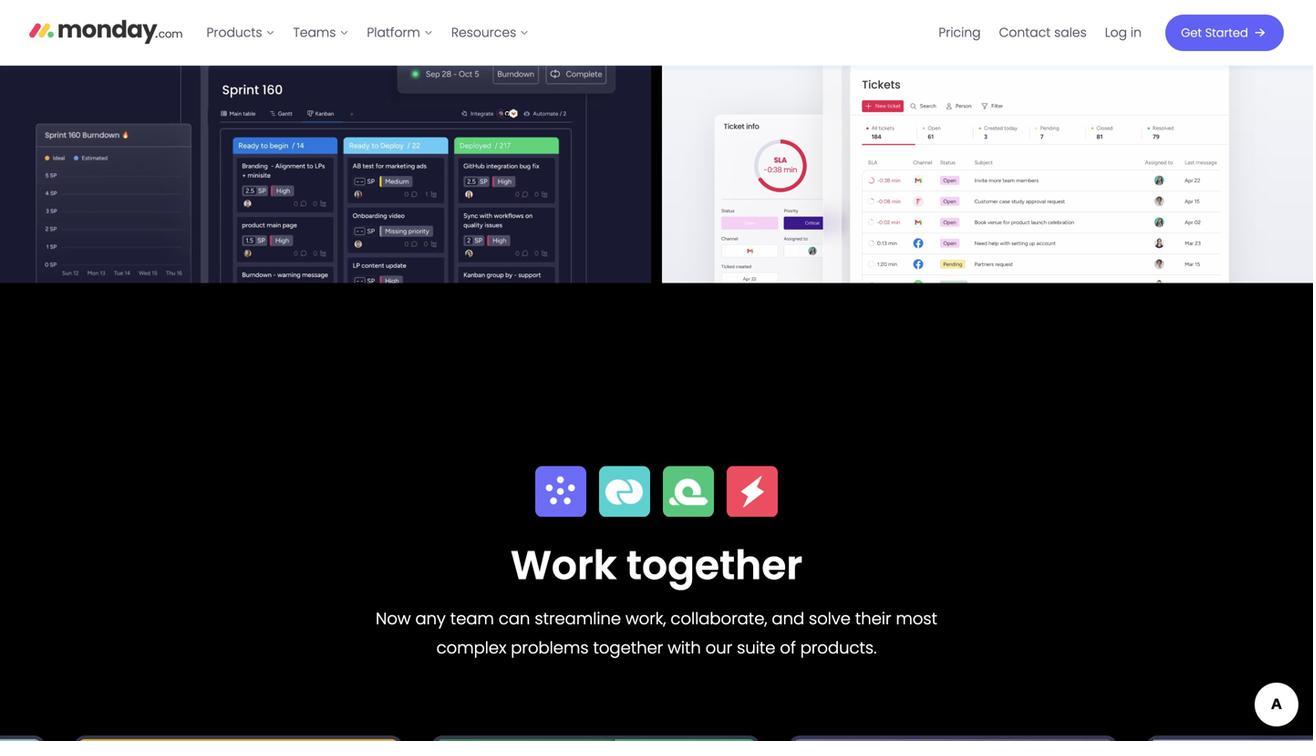 Task type: vqa. For each thing, say whether or not it's contained in the screenshot.
Teams at top
yes



Task type: locate. For each thing, give the bounding box(es) containing it.
1 vertical spatial together
[[593, 637, 664, 660]]

1 list from the left
[[198, 0, 538, 66]]

together down work,
[[593, 637, 664, 660]]

contact sales link
[[990, 18, 1096, 47]]

group 1261164296 image
[[727, 466, 778, 517]]

1 horizontal spatial list
[[930, 0, 1151, 66]]

suite
[[737, 637, 776, 660]]

products link
[[198, 18, 284, 47]]

0 vertical spatial together
[[627, 538, 803, 594]]

contact
[[1000, 24, 1051, 41]]

pricing
[[939, 24, 981, 41]]

2 list from the left
[[930, 0, 1151, 66]]

resources link
[[442, 18, 538, 47]]

our
[[706, 637, 733, 660]]

teams link
[[284, 18, 358, 47]]

group 1261164293 image
[[599, 466, 650, 517]]

monday.com logo image
[[29, 12, 183, 50]]

list
[[198, 0, 538, 66], [930, 0, 1151, 66]]

0 horizontal spatial list
[[198, 0, 538, 66]]

and
[[772, 608, 805, 631]]

team
[[450, 608, 494, 631]]

list containing products
[[198, 0, 538, 66]]

together inside 'now any team can streamline work, collaborate, and solve their most complex problems together with our suite of products.'
[[593, 637, 664, 660]]

together
[[627, 538, 803, 594], [593, 637, 664, 660]]

work,
[[626, 608, 666, 631]]

complex
[[437, 637, 507, 660]]

together up collaborate,
[[627, 538, 803, 594]]

get started button
[[1166, 15, 1285, 51]]

log in
[[1106, 24, 1142, 41]]

in
[[1131, 24, 1142, 41]]

log
[[1106, 24, 1128, 41]]

started
[[1206, 25, 1249, 41]]

sales
[[1055, 24, 1087, 41]]



Task type: describe. For each thing, give the bounding box(es) containing it.
get started
[[1182, 25, 1249, 41]]

streamline
[[535, 608, 621, 631]]

with
[[668, 637, 701, 660]]

solve
[[809, 608, 851, 631]]

problems
[[511, 637, 589, 660]]

list containing pricing
[[930, 0, 1151, 66]]

products
[[207, 24, 262, 41]]

their most
[[856, 608, 938, 631]]

any
[[416, 608, 446, 631]]

pricing link
[[930, 18, 990, 47]]

collaborate,
[[671, 608, 768, 631]]

can
[[499, 608, 530, 631]]

log in link
[[1096, 18, 1151, 47]]

platform link
[[358, 18, 442, 47]]

contact sales
[[1000, 24, 1087, 41]]

resources
[[451, 24, 517, 41]]

platform
[[367, 24, 420, 41]]

group 1261164295 image
[[663, 466, 714, 517]]

now any team can streamline work, collaborate, and solve their most complex problems together with our suite of products.
[[376, 608, 938, 660]]

work
[[511, 538, 617, 594]]

teams
[[293, 24, 336, 41]]

group 1261164294 image
[[536, 466, 587, 517]]

get
[[1182, 25, 1203, 41]]

products.
[[801, 637, 877, 660]]

now
[[376, 608, 411, 631]]

work together
[[511, 538, 803, 594]]

of
[[780, 637, 796, 660]]

main element
[[198, 0, 1285, 66]]



